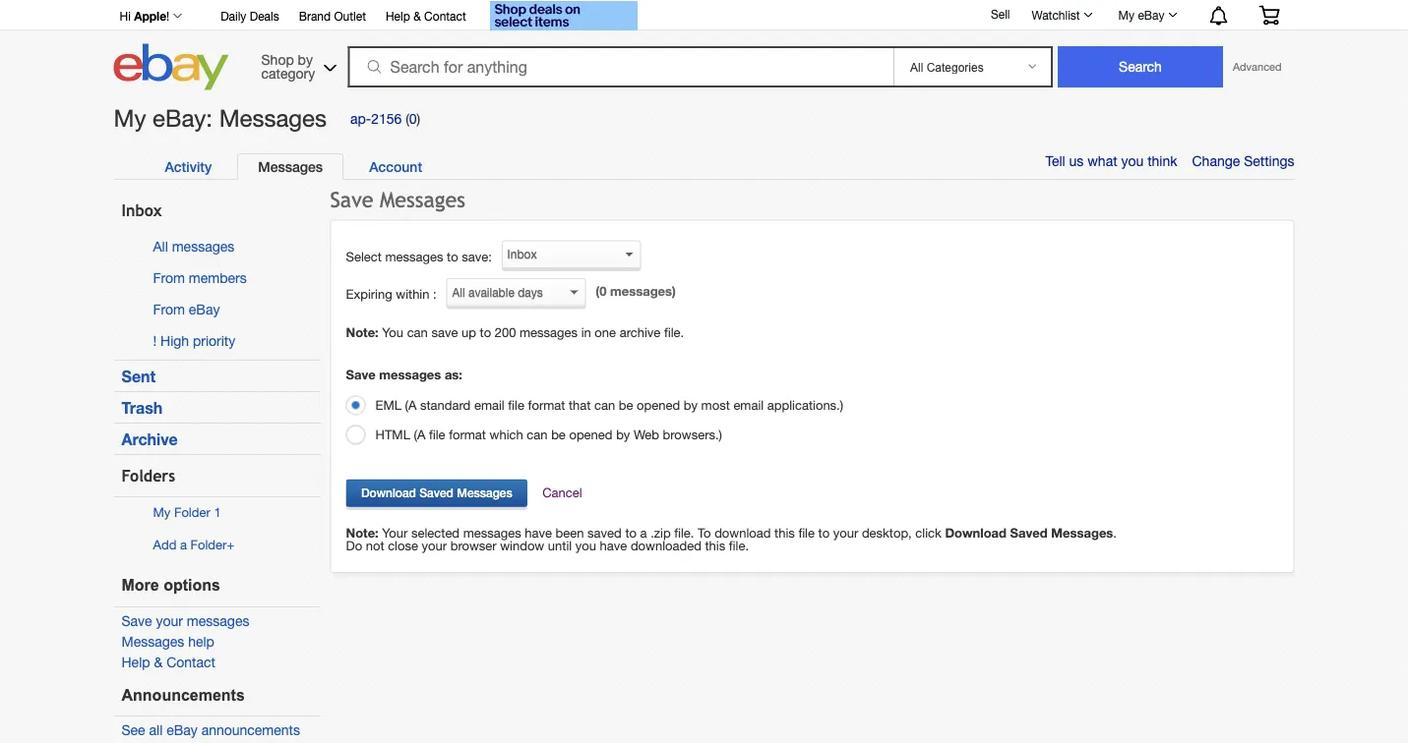 Task type: describe. For each thing, give the bounding box(es) containing it.
file. right archive
[[664, 325, 684, 340]]

save messages as:
[[346, 367, 462, 382]]

sent
[[122, 367, 156, 386]]

messages inside save your messages messages help help & contact
[[187, 613, 249, 630]]

help & contact link for brand outlet
[[386, 6, 466, 28]]

to left "save:"
[[447, 249, 458, 264]]

select messages to save:
[[346, 249, 492, 264]]

HTML (A file format which can be opened by Web browsers.) radio
[[375, 428, 722, 443]]

cancel
[[542, 486, 582, 501]]

eml
[[375, 398, 401, 413]]

shop by category banner
[[109, 0, 1294, 95]]

see
[[122, 723, 145, 739]]

account link
[[348, 153, 443, 180]]

html
[[375, 428, 410, 443]]

applications.)
[[767, 398, 843, 413]]

2 email from the left
[[733, 398, 764, 413]]

category
[[261, 65, 315, 81]]

announcements
[[201, 723, 300, 739]]

my ebay: messages
[[114, 104, 327, 132]]

search image
[[368, 60, 381, 74]]

save
[[431, 325, 458, 340]]

messages down category
[[219, 104, 327, 132]]

more
[[122, 577, 159, 595]]

do
[[346, 539, 362, 554]]

1
[[214, 505, 221, 521]]

! inside account navigation
[[166, 9, 169, 23]]

& inside account navigation
[[413, 9, 421, 23]]

up
[[461, 325, 476, 340]]

messages up 'eml'
[[379, 367, 441, 382]]

activity
[[165, 158, 212, 174]]

all
[[149, 723, 163, 739]]

to right up
[[480, 325, 491, 340]]

messages inside save your messages messages help help & contact
[[122, 634, 184, 650]]

ap-
[[350, 110, 371, 126]]

ebay for my ebay
[[1138, 8, 1165, 22]]

daily deals
[[221, 9, 279, 23]]

close
[[388, 539, 418, 554]]

web
[[634, 428, 659, 443]]

cancel link
[[542, 486, 582, 501]]

2 vertical spatial can
[[527, 428, 548, 443]]

messages inside note: your selected messages have been saved to a .zip file. to download this file to your desktop, click download saved messages . do not close your browser window until you have downloaded this file.
[[1051, 526, 1113, 541]]

(a for html
[[414, 428, 425, 443]]

messages help link
[[122, 634, 214, 650]]

tab list containing activity
[[123, 153, 1274, 180]]

my ebay
[[1118, 8, 1165, 22]]

200
[[495, 325, 516, 340]]

(a for eml
[[405, 398, 417, 413]]

html (a file format which can be opened by web browsers.)
[[375, 428, 722, 443]]

us
[[1069, 153, 1084, 169]]

from members
[[153, 270, 247, 286]]

save:
[[462, 249, 492, 264]]

members
[[189, 270, 247, 286]]

trash
[[122, 399, 163, 417]]

not
[[366, 539, 384, 554]]

ap-2156 ( 0 )
[[350, 110, 420, 126]]

account navigation
[[109, 0, 1294, 33]]

2 vertical spatial ebay
[[166, 723, 198, 739]]

what
[[1088, 153, 1117, 169]]

which
[[490, 428, 523, 443]]

0 horizontal spatial this
[[705, 539, 725, 554]]

your inside save your messages messages help help & contact
[[156, 613, 183, 630]]

note: for note: you can save up to 200 messages in one archive file.
[[346, 325, 379, 340]]

& inside save your messages messages help help & contact
[[154, 655, 163, 671]]

! high priority link
[[153, 333, 235, 349]]

messages up from members link
[[172, 239, 234, 255]]

archive
[[620, 325, 661, 340]]

download
[[715, 526, 771, 541]]

my folder 1
[[153, 505, 221, 521]]

your
[[382, 526, 408, 541]]

sell link
[[982, 7, 1019, 21]]

activity link
[[144, 153, 232, 180]]

0 vertical spatial format
[[528, 398, 565, 413]]

1 vertical spatial format
[[449, 428, 486, 443]]

that
[[569, 398, 591, 413]]

messages inside note: your selected messages have been saved to a .zip file. to download this file to your desktop, click download saved messages . do not close your browser window until you have downloaded this file.
[[463, 526, 521, 541]]

think
[[1147, 153, 1177, 169]]

click
[[915, 526, 941, 541]]

priority
[[193, 333, 235, 349]]

messages)
[[610, 284, 676, 299]]

note: your selected messages have been saved to a .zip file. to download this file to your desktop, click download saved messages . do not close your browser window until you have downloaded this file.
[[346, 526, 1117, 554]]

help inside account navigation
[[386, 9, 410, 23]]

1 vertical spatial file
[[429, 428, 445, 443]]

contact inside account navigation
[[424, 9, 466, 23]]

announcements
[[122, 687, 245, 704]]

help & contact link for messages help
[[122, 655, 215, 671]]

my for my folder 1
[[153, 505, 171, 521]]

0 vertical spatial folder
[[174, 505, 210, 521]]

messages down account link
[[380, 187, 465, 212]]

eml (a standard email file format that can be opened by most email applications.)
[[375, 398, 843, 413]]

change
[[1192, 153, 1240, 169]]

1 horizontal spatial file
[[508, 398, 524, 413]]

get an extra 15% off image
[[490, 1, 637, 31]]

0 horizontal spatial !
[[153, 333, 157, 349]]

0
[[409, 110, 417, 126]]

file inside note: your selected messages have been saved to a .zip file. to download this file to your desktop, click download saved messages . do not close your browser window until you have downloaded this file.
[[798, 526, 815, 541]]

0 vertical spatial you
[[1121, 153, 1144, 169]]

high
[[160, 333, 189, 349]]

to right saved
[[625, 526, 637, 541]]

from ebay link
[[153, 302, 220, 318]]

select
[[346, 249, 382, 264]]

download
[[945, 526, 1007, 541]]

shop
[[261, 51, 294, 67]]

deals
[[250, 9, 279, 23]]

(0
[[596, 284, 607, 299]]

0 vertical spatial opened
[[637, 398, 680, 413]]

brand
[[299, 9, 331, 23]]

+
[[227, 537, 234, 553]]

(
[[406, 110, 409, 126]]

a inside note: your selected messages have been saved to a .zip file. to download this file to your desktop, click download saved messages . do not close your browser window until you have downloaded this file.
[[640, 526, 647, 541]]

my folder 1 link
[[153, 505, 221, 521]]

hi
[[120, 9, 131, 23]]

brand outlet
[[299, 9, 366, 23]]

standard
[[420, 398, 471, 413]]

trash link
[[122, 399, 163, 417]]

2156
[[371, 110, 402, 126]]

selected
[[411, 526, 460, 541]]

0 horizontal spatial have
[[525, 526, 552, 541]]

folders
[[122, 467, 175, 485]]

help
[[188, 634, 214, 650]]

Select messages to save: text field
[[502, 241, 641, 269]]

hi apple !
[[120, 9, 169, 23]]

messages down the my ebay: messages
[[258, 158, 323, 174]]

add
[[153, 537, 176, 553]]

archive link
[[122, 430, 178, 449]]



Task type: vqa. For each thing, say whether or not it's contained in the screenshot.
Seller Center link
no



Task type: locate. For each thing, give the bounding box(es) containing it.
change settings link
[[1192, 153, 1294, 169]]

more options
[[122, 577, 220, 595]]

Search for anything text field
[[351, 48, 889, 86]]

1 horizontal spatial contact
[[424, 9, 466, 23]]

my for my ebay: messages
[[114, 104, 146, 132]]

a right add
[[180, 537, 187, 553]]

file. right to
[[729, 539, 749, 554]]

0 horizontal spatial file
[[429, 428, 445, 443]]

to
[[698, 526, 711, 541]]

format
[[528, 398, 565, 413], [449, 428, 486, 443]]

ebay right watchlist link
[[1138, 8, 1165, 22]]

0 horizontal spatial by
[[298, 51, 313, 67]]

2 vertical spatial file
[[798, 526, 815, 541]]

0 horizontal spatial a
[[180, 537, 187, 553]]

your
[[833, 526, 858, 541], [422, 539, 447, 554], [156, 613, 183, 630]]

add a folder +
[[153, 537, 234, 553]]

by left web
[[616, 428, 630, 443]]

advanced
[[1233, 61, 1282, 73]]

from up the "high"
[[153, 302, 185, 318]]

1 vertical spatial help & contact link
[[122, 655, 215, 671]]

Expiring within : text field
[[446, 279, 586, 307]]

shop by category
[[261, 51, 315, 81]]

help & contact link right outlet
[[386, 6, 466, 28]]

1 horizontal spatial have
[[600, 539, 627, 554]]

from members link
[[153, 270, 247, 286]]

note: for note: your selected messages have been saved to a .zip file. to download this file to your desktop, click download saved messages . do not close your browser window until you have downloaded this file.
[[346, 526, 379, 541]]

from ebay
[[153, 302, 220, 318]]

0 horizontal spatial can
[[407, 325, 428, 340]]

my left the ebay:
[[114, 104, 146, 132]]

sent link
[[122, 367, 156, 386]]

0 vertical spatial my
[[1118, 8, 1135, 22]]

messages link
[[237, 153, 344, 180]]

my inside account navigation
[[1118, 8, 1135, 22]]

watchlist link
[[1021, 3, 1102, 27]]

note: inside note: your selected messages have been saved to a .zip file. to download this file to your desktop, click download saved messages . do not close your browser window until you have downloaded this file.
[[346, 526, 379, 541]]

a left the .zip
[[640, 526, 647, 541]]

0 vertical spatial note:
[[346, 325, 379, 340]]

1 vertical spatial opened
[[569, 428, 613, 443]]

be
[[619, 398, 633, 413], [551, 428, 566, 443]]

note: left your
[[346, 526, 379, 541]]

2 horizontal spatial my
[[1118, 8, 1135, 22]]

0 horizontal spatial help
[[122, 655, 150, 671]]

can right that
[[594, 398, 615, 413]]

file.
[[664, 325, 684, 340], [674, 526, 694, 541], [729, 539, 749, 554]]

save inside save your messages messages help help & contact
[[122, 613, 152, 630]]

! high priority
[[153, 333, 235, 349]]

messages left in
[[520, 325, 578, 340]]

help & contact
[[386, 9, 466, 23]]

ebay inside account navigation
[[1138, 8, 1165, 22]]

help inside save your messages messages help help & contact
[[122, 655, 150, 671]]

downloaded
[[631, 539, 701, 554]]

your shopping cart image
[[1258, 5, 1281, 25]]

help right outlet
[[386, 9, 410, 23]]

by right shop
[[298, 51, 313, 67]]

be right that
[[619, 398, 633, 413]]

a
[[640, 526, 647, 541], [180, 537, 187, 553]]

EML (A standard email file format that can be opened by most email applications.) radio
[[375, 398, 843, 413]]

save down account link
[[330, 187, 373, 212]]

.
[[1113, 526, 1117, 541]]

have
[[525, 526, 552, 541], [600, 539, 627, 554]]

daily
[[221, 9, 246, 23]]

my for my ebay
[[1118, 8, 1135, 22]]

0 vertical spatial be
[[619, 398, 633, 413]]

you right what
[[1121, 153, 1144, 169]]

0 vertical spatial file
[[508, 398, 524, 413]]

you right until
[[575, 539, 596, 554]]

your right close
[[422, 539, 447, 554]]

by
[[298, 51, 313, 67], [684, 398, 698, 413], [616, 428, 630, 443]]

1 horizontal spatial be
[[619, 398, 633, 413]]

2 note: from the top
[[346, 526, 379, 541]]

option group
[[346, 381, 1293, 470]]

0 horizontal spatial help & contact link
[[122, 655, 215, 671]]

messages right selected
[[463, 526, 521, 541]]

your up messages help link
[[156, 613, 183, 630]]

2 horizontal spatial can
[[594, 398, 615, 413]]

&
[[413, 9, 421, 23], [154, 655, 163, 671]]

ebay for from ebay
[[189, 302, 220, 318]]

most
[[701, 398, 730, 413]]

format up html (a file format which can be opened by web browsers.) radio
[[528, 398, 565, 413]]

ebay down from members link
[[189, 302, 220, 318]]

1 horizontal spatial a
[[640, 526, 647, 541]]

expiring within :
[[346, 287, 437, 302]]

folder left the 1
[[174, 505, 210, 521]]

you
[[382, 325, 403, 340]]

can right the you
[[407, 325, 428, 340]]

file right download
[[798, 526, 815, 541]]

been
[[556, 526, 584, 541]]

to
[[447, 249, 458, 264], [480, 325, 491, 340], [625, 526, 637, 541], [818, 526, 830, 541]]

2 vertical spatial by
[[616, 428, 630, 443]]

in
[[581, 325, 591, 340]]

saved
[[588, 526, 622, 541]]

1 vertical spatial note:
[[346, 526, 379, 541]]

as:
[[445, 367, 462, 382]]

advanced link
[[1223, 47, 1291, 87]]

archive
[[122, 430, 178, 449]]

your left desktop,
[[833, 526, 858, 541]]

help & contact link
[[386, 6, 466, 28], [122, 655, 215, 671]]

0 vertical spatial help
[[386, 9, 410, 23]]

from for from members
[[153, 270, 185, 286]]

save up 'eml'
[[346, 367, 376, 382]]

1 horizontal spatial format
[[528, 398, 565, 413]]

0 vertical spatial help & contact link
[[386, 6, 466, 28]]

email up which
[[474, 398, 505, 413]]

note: left the you
[[346, 325, 379, 340]]

have right been
[[600, 539, 627, 554]]

& down messages help link
[[154, 655, 163, 671]]

email right 'most'
[[733, 398, 764, 413]]

contact down help
[[166, 655, 215, 671]]

0 vertical spatial contact
[[424, 9, 466, 23]]

within
[[396, 287, 429, 302]]

0 vertical spatial (a
[[405, 398, 417, 413]]

from down all
[[153, 270, 185, 286]]

file. left to
[[674, 526, 694, 541]]

my right watchlist link
[[1118, 8, 1135, 22]]

click to expand options image
[[570, 291, 578, 295]]

ebay:
[[153, 104, 213, 132]]

0 horizontal spatial your
[[156, 613, 183, 630]]

by inside shop by category
[[298, 51, 313, 67]]

1 horizontal spatial !
[[166, 9, 169, 23]]

1 vertical spatial folder
[[190, 537, 227, 553]]

folder down the 1
[[190, 537, 227, 553]]

this right downloaded
[[705, 539, 725, 554]]

0 vertical spatial &
[[413, 9, 421, 23]]

opened up web
[[637, 398, 680, 413]]

1 vertical spatial save
[[346, 367, 376, 382]]

2 horizontal spatial file
[[798, 526, 815, 541]]

1 horizontal spatial your
[[422, 539, 447, 554]]

outlet
[[334, 9, 366, 23]]

opened down that
[[569, 428, 613, 443]]

option group containing eml (a standard email file format that can be opened by most email applications.)
[[346, 381, 1293, 470]]

my ebay link
[[1108, 3, 1186, 27]]

contact inside save your messages messages help help & contact
[[166, 655, 215, 671]]

1 vertical spatial contact
[[166, 655, 215, 671]]

0 vertical spatial by
[[298, 51, 313, 67]]

1 horizontal spatial email
[[733, 398, 764, 413]]

1 vertical spatial !
[[153, 333, 157, 349]]

1 vertical spatial (a
[[414, 428, 425, 443]]

:
[[433, 287, 437, 302]]

messages up help
[[187, 613, 249, 630]]

0 vertical spatial !
[[166, 9, 169, 23]]

1 horizontal spatial can
[[527, 428, 548, 443]]

& right outlet
[[413, 9, 421, 23]]

messages down the save your messages link
[[122, 634, 184, 650]]

1 from from the top
[[153, 270, 185, 286]]

1 vertical spatial from
[[153, 302, 185, 318]]

None submit
[[1058, 46, 1223, 88], [346, 480, 528, 508], [1058, 46, 1223, 88], [346, 480, 528, 508]]

save down more
[[122, 613, 152, 630]]

! left the "high"
[[153, 333, 157, 349]]

from
[[153, 270, 185, 286], [153, 302, 185, 318]]

click to expand options image
[[625, 253, 633, 257]]

file down 'standard'
[[429, 428, 445, 443]]

(a right 'eml'
[[405, 398, 417, 413]]

see all ebay announcements link
[[122, 723, 300, 739]]

0 vertical spatial from
[[153, 270, 185, 286]]

have left been
[[525, 526, 552, 541]]

can right which
[[527, 428, 548, 443]]

this right download
[[774, 526, 795, 541]]

0 vertical spatial can
[[407, 325, 428, 340]]

tell us what you think link
[[1045, 153, 1192, 169]]

save your messages messages help help & contact
[[122, 613, 249, 671]]

0 horizontal spatial my
[[114, 104, 146, 132]]

1 horizontal spatial my
[[153, 505, 171, 521]]

0 vertical spatial save
[[330, 187, 373, 212]]

1 vertical spatial my
[[114, 104, 146, 132]]

2 from from the top
[[153, 302, 185, 318]]

(a right the html
[[414, 428, 425, 443]]

messages right saved
[[1051, 526, 1113, 541]]

1 horizontal spatial by
[[616, 428, 630, 443]]

apple
[[134, 9, 166, 23]]

1 horizontal spatial you
[[1121, 153, 1144, 169]]

2 horizontal spatial your
[[833, 526, 858, 541]]

all messages
[[153, 239, 234, 255]]

tell us what you think
[[1045, 153, 1177, 169]]

(0 messages)
[[596, 284, 676, 299]]

1 horizontal spatial opened
[[637, 398, 680, 413]]

1 email from the left
[[474, 398, 505, 413]]

0 horizontal spatial you
[[575, 539, 596, 554]]

0 horizontal spatial be
[[551, 428, 566, 443]]

! right hi
[[166, 9, 169, 23]]

.zip
[[651, 526, 671, 541]]

save for save messages
[[330, 187, 373, 212]]

contact
[[424, 9, 466, 23], [166, 655, 215, 671]]

account
[[369, 158, 422, 174]]

1 vertical spatial help
[[122, 655, 150, 671]]

ebay right the 'all'
[[166, 723, 198, 739]]

tab list
[[123, 153, 1274, 180]]

1 vertical spatial ebay
[[189, 302, 220, 318]]

daily deals link
[[221, 6, 279, 28]]

1 note: from the top
[[346, 325, 379, 340]]

by left 'most'
[[684, 398, 698, 413]]

0 horizontal spatial contact
[[166, 655, 215, 671]]

0 horizontal spatial format
[[449, 428, 486, 443]]

0 vertical spatial ebay
[[1138, 8, 1165, 22]]

all
[[153, 239, 168, 255]]

messages
[[219, 104, 327, 132], [258, 158, 323, 174], [380, 187, 465, 212], [1051, 526, 1113, 541], [122, 634, 184, 650]]

settings
[[1244, 153, 1294, 169]]

1 horizontal spatial help
[[386, 9, 410, 23]]

2 vertical spatial my
[[153, 505, 171, 521]]

0 horizontal spatial email
[[474, 398, 505, 413]]

from for from ebay
[[153, 302, 185, 318]]

0 horizontal spatial opened
[[569, 428, 613, 443]]

1 horizontal spatial this
[[774, 526, 795, 541]]

2 horizontal spatial by
[[684, 398, 698, 413]]

browsers.)
[[663, 428, 722, 443]]

be right which
[[551, 428, 566, 443]]

help & contact link down messages help link
[[122, 655, 215, 671]]

saved
[[1010, 526, 1048, 541]]

0 horizontal spatial &
[[154, 655, 163, 671]]

note: you can save up to 200 messages in one archive file.
[[346, 325, 684, 340]]

expiring
[[346, 287, 392, 302]]

1 vertical spatial can
[[594, 398, 615, 413]]

shop by category button
[[252, 44, 341, 86]]

one
[[595, 325, 616, 340]]

my up add
[[153, 505, 171, 521]]

1 vertical spatial by
[[684, 398, 698, 413]]

contact right outlet
[[424, 9, 466, 23]]

folder
[[174, 505, 210, 521], [190, 537, 227, 553]]

you inside note: your selected messages have been saved to a .zip file. to download this file to your desktop, click download saved messages . do not close your browser window until you have downloaded this file.
[[575, 539, 596, 554]]

save for save messages as:
[[346, 367, 376, 382]]

1 horizontal spatial help & contact link
[[386, 6, 466, 28]]

help down messages help link
[[122, 655, 150, 671]]

ebay
[[1138, 8, 1165, 22], [189, 302, 220, 318], [166, 723, 198, 739]]

1 vertical spatial &
[[154, 655, 163, 671]]

1 vertical spatial be
[[551, 428, 566, 443]]

file up which
[[508, 398, 524, 413]]

format down 'standard'
[[449, 428, 486, 443]]

1 vertical spatial you
[[575, 539, 596, 554]]

messages up within
[[385, 249, 443, 264]]

1 horizontal spatial &
[[413, 9, 421, 23]]

tell
[[1045, 153, 1065, 169]]

to left desktop,
[[818, 526, 830, 541]]

file
[[508, 398, 524, 413], [429, 428, 445, 443], [798, 526, 815, 541]]

2 vertical spatial save
[[122, 613, 152, 630]]



